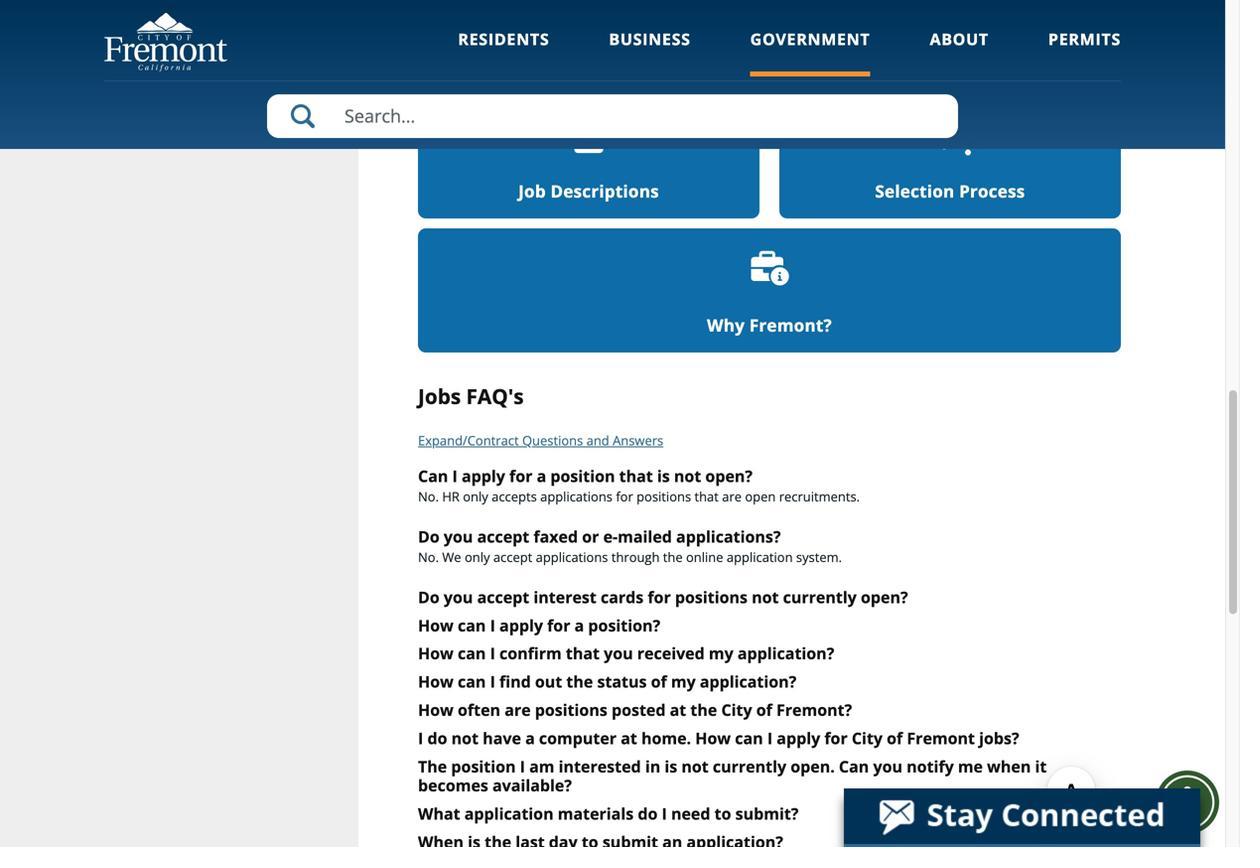 Task type: describe. For each thing, give the bounding box(es) containing it.
0 vertical spatial city
[[722, 700, 753, 721]]

apply inside can i apply for a position that is not open? no. hr only accepts applications for positions that are open recruitments.
[[462, 466, 506, 487]]

how right the home.
[[696, 728, 731, 749]]

no. inside do you accept faxed or e-mailed applications? no. we only accept applications through the online application system.
[[418, 548, 439, 566]]

2 vertical spatial a
[[526, 728, 535, 749]]

about
[[930, 28, 989, 50]]

find
[[500, 671, 531, 693]]

and
[[587, 431, 610, 449]]

1 vertical spatial apply
[[500, 615, 543, 636]]

positions inside can i apply for a position that is not open? no. hr only accepts applications for positions that are open recruitments.
[[637, 488, 692, 506]]

can inside 'do you accept interest cards for positions not currently open? how can i apply for a position? how can i confirm that you received my application? how can i find out the status of my application? how often are positions posted at the city of fremont? i do not have a computer at home. how can i apply for city of fremont jobs? the position i am interested in is not currently open. can you notify me when it becomes available? what application materials do i need to submit?'
[[839, 756, 870, 777]]

notify
[[907, 756, 954, 777]]

me
[[959, 756, 984, 777]]

Search text field
[[267, 94, 959, 138]]

0 vertical spatial do
[[428, 728, 448, 749]]

am
[[530, 756, 555, 777]]

to
[[715, 803, 732, 825]]

memorandums
[[807, 45, 939, 68]]

do for do you accept faxed or e-mailed applications? no. we only accept applications through the online application system.
[[418, 526, 440, 547]]

you inside do you accept faxed or e-mailed applications? no. we only accept applications through the online application system.
[[444, 526, 473, 547]]

benefits
[[598, 45, 670, 68]]

job
[[519, 180, 546, 202]]

only inside can i apply for a position that is not open? no. hr only accepts applications for positions that are open recruitments.
[[463, 488, 489, 506]]

status
[[598, 671, 647, 693]]

fremont? inside 'do you accept interest cards for positions not currently open? how can i apply for a position? how can i confirm that you received my application? how can i find out the status of my application? how often are positions posted at the city of fremont? i do not have a computer at home. how can i apply for city of fremont jobs? the position i am interested in is not currently open. can you notify me when it becomes available? what application materials do i need to submit?'
[[777, 700, 853, 721]]

for right cards
[[648, 586, 671, 608]]

for up accepts
[[510, 466, 533, 487]]

do for do you accept interest cards for positions not currently open? how can i apply for a position? how can i confirm that you received my application? how can i find out the status of my application? how often are positions posted at the city of fremont? i do not have a computer at home. how can i apply for city of fremont jobs? the position i am interested in is not currently open. can you notify me when it becomes available? what application materials do i need to submit?
[[418, 586, 440, 608]]

online
[[687, 548, 724, 566]]

no. inside can i apply for a position that is not open? no. hr only accepts applications for positions that are open recruitments.
[[418, 488, 439, 506]]

0 horizontal spatial at
[[621, 728, 638, 749]]

faxed
[[534, 526, 578, 547]]

how left often
[[418, 700, 454, 721]]

open? for currently
[[861, 586, 909, 608]]

job descriptions link
[[418, 94, 760, 218]]

permits
[[1049, 28, 1122, 50]]

submit?
[[736, 803, 799, 825]]

accepts
[[492, 488, 537, 506]]

not down applications?
[[752, 586, 779, 608]]

out
[[535, 671, 563, 693]]

home.
[[642, 728, 692, 749]]

what
[[418, 803, 461, 825]]

memorandums of understanding
[[807, 45, 1094, 68]]

do you accept faxed or e-mailed applications? no. we only accept applications through the online application system.
[[418, 526, 843, 566]]

system.
[[797, 548, 843, 566]]

computer
[[539, 728, 617, 749]]

posted
[[612, 700, 666, 721]]

can i apply for a position that is not open? no. hr only accepts applications for positions that are open recruitments.
[[418, 466, 860, 506]]

applications inside can i apply for a position that is not open? no. hr only accepts applications for positions that are open recruitments.
[[541, 488, 613, 506]]

hr
[[442, 488, 460, 506]]

mailed
[[618, 526, 673, 547]]

1 vertical spatial currently
[[713, 756, 787, 777]]

file lines image
[[568, 114, 610, 155]]

business link
[[609, 28, 691, 77]]

it
[[1036, 756, 1048, 777]]

salaries
[[508, 45, 576, 68]]

arrow leads to 5 dots image
[[930, 114, 972, 155]]

the
[[418, 756, 447, 777]]

when
[[988, 756, 1032, 777]]

not down the home.
[[682, 756, 709, 777]]

available?
[[493, 775, 572, 796]]

a check with dollar sign image
[[568, 0, 610, 21]]

faq's
[[466, 382, 524, 410]]

recruitments.
[[780, 488, 860, 506]]

expand/contract
[[418, 431, 519, 449]]

are inside 'do you accept interest cards for positions not currently open? how can i apply for a position? how can i confirm that you received my application? how can i find out the status of my application? how often are positions posted at the city of fremont? i do not have a computer at home. how can i apply for city of fremont jobs? the position i am interested in is not currently open. can you notify me when it becomes available? what application materials do i need to submit?'
[[505, 700, 531, 721]]

jobs faq's
[[418, 382, 524, 410]]

can inside can i apply for a position that is not open? no. hr only accepts applications for positions that are open recruitments.
[[418, 466, 448, 487]]

1 vertical spatial city
[[852, 728, 883, 749]]

business
[[609, 28, 691, 50]]

0 vertical spatial fremont?
[[750, 314, 832, 337]]

position inside 'do you accept interest cards for positions not currently open? how can i apply for a position? how can i confirm that you received my application? how can i find out the status of my application? how often are positions posted at the city of fremont? i do not have a computer at home. how can i apply for city of fremont jobs? the position i am interested in is not currently open. can you notify me when it becomes available? what application materials do i need to submit?'
[[451, 756, 516, 777]]

how left confirm
[[418, 643, 454, 664]]

selection
[[876, 180, 955, 202]]

expand/contract questions and answers
[[418, 431, 664, 449]]

position?
[[589, 615, 661, 636]]

1 horizontal spatial my
[[709, 643, 734, 664]]

interest
[[534, 586, 597, 608]]

why fremont?
[[707, 314, 832, 337]]

about link
[[930, 28, 989, 77]]

questions
[[523, 431, 583, 449]]

applications?
[[677, 526, 781, 547]]

e-
[[604, 526, 618, 547]]

why fremont? link
[[418, 228, 1122, 353]]

briefcase with information icon image
[[749, 251, 791, 287]]

1 vertical spatial positions
[[675, 586, 748, 608]]

application inside do you accept faxed or e-mailed applications? no. we only accept applications through the online application system.
[[727, 548, 793, 566]]

not down often
[[452, 728, 479, 749]]

you left notify
[[874, 756, 903, 777]]

open.
[[791, 756, 835, 777]]

selection process link
[[780, 94, 1122, 218]]

2 horizontal spatial the
[[691, 700, 718, 721]]



Task type: locate. For each thing, give the bounding box(es) containing it.
residents
[[458, 28, 550, 50]]

0 vertical spatial applications
[[541, 488, 613, 506]]

0 vertical spatial position
[[551, 466, 616, 487]]

received
[[638, 643, 705, 664]]

1 horizontal spatial at
[[670, 700, 687, 721]]

how
[[418, 615, 454, 636], [418, 643, 454, 664], [418, 671, 454, 693], [418, 700, 454, 721], [696, 728, 731, 749]]

open
[[746, 488, 776, 506]]

1 vertical spatial the
[[567, 671, 593, 693]]

1 vertical spatial my
[[672, 671, 696, 693]]

0 horizontal spatial city
[[722, 700, 753, 721]]

permits link
[[1049, 28, 1122, 77]]

applications
[[541, 488, 613, 506], [536, 548, 608, 566]]

1 horizontal spatial can
[[839, 756, 870, 777]]

city left fremont
[[852, 728, 883, 749]]

application?
[[738, 643, 835, 664], [700, 671, 797, 693]]

in
[[646, 756, 661, 777]]

why
[[707, 314, 745, 337]]

my
[[709, 643, 734, 664], [672, 671, 696, 693]]

0 vertical spatial open?
[[706, 466, 753, 487]]

positions
[[637, 488, 692, 506], [675, 586, 748, 608], [535, 700, 608, 721]]

1 vertical spatial a
[[575, 615, 584, 636]]

apply up open.
[[777, 728, 821, 749]]

you up status
[[604, 643, 634, 664]]

only right hr
[[463, 488, 489, 506]]

0 vertical spatial currently
[[784, 586, 857, 608]]

are
[[723, 488, 742, 506], [505, 700, 531, 721]]

1 vertical spatial open?
[[861, 586, 909, 608]]

accept for faxed
[[477, 526, 530, 547]]

1 vertical spatial is
[[665, 756, 678, 777]]

0 horizontal spatial can
[[418, 466, 448, 487]]

government
[[751, 28, 871, 50]]

for down interest
[[548, 615, 571, 636]]

0 vertical spatial positions
[[637, 488, 692, 506]]

positions up computer
[[535, 700, 608, 721]]

confirm
[[500, 643, 562, 664]]

not up applications?
[[674, 466, 702, 487]]

are down find
[[505, 700, 531, 721]]

at down posted
[[621, 728, 638, 749]]

positions up mailed
[[637, 488, 692, 506]]

jobs?
[[980, 728, 1020, 749]]

position down and
[[551, 466, 616, 487]]

materials
[[558, 803, 634, 825]]

1 vertical spatial no.
[[418, 548, 439, 566]]

a right have
[[526, 728, 535, 749]]

can up hr
[[418, 466, 448, 487]]

fremont
[[907, 728, 976, 749]]

application down available?
[[465, 803, 554, 825]]

that up applications?
[[695, 488, 719, 506]]

do inside do you accept faxed or e-mailed applications? no. we only accept applications through the online application system.
[[418, 526, 440, 547]]

0 vertical spatial accept
[[477, 526, 530, 547]]

2 no. from the top
[[418, 548, 439, 566]]

0 horizontal spatial the
[[567, 671, 593, 693]]

1 vertical spatial accept
[[494, 548, 533, 566]]

that
[[620, 466, 653, 487], [695, 488, 719, 506], [566, 643, 600, 664]]

often
[[458, 700, 501, 721]]

0 vertical spatial application?
[[738, 643, 835, 664]]

that inside 'do you accept interest cards for positions not currently open? how can i apply for a position? how can i confirm that you received my application? how can i find out the status of my application? how often are positions posted at the city of fremont? i do not have a computer at home. how can i apply for city of fremont jobs? the position i am interested in is not currently open. can you notify me when it becomes available? what application materials do i need to submit?'
[[566, 643, 600, 664]]

open?
[[706, 466, 753, 487], [861, 586, 909, 608]]

2 horizontal spatial a
[[575, 615, 584, 636]]

government link
[[751, 28, 871, 77]]

the up the home.
[[691, 700, 718, 721]]

positions down online
[[675, 586, 748, 608]]

salaries & benefits link
[[418, 0, 760, 84]]

1 vertical spatial are
[[505, 700, 531, 721]]

0 horizontal spatial position
[[451, 756, 516, 777]]

2 vertical spatial positions
[[535, 700, 608, 721]]

1 vertical spatial application?
[[700, 671, 797, 693]]

not
[[674, 466, 702, 487], [752, 586, 779, 608], [452, 728, 479, 749], [682, 756, 709, 777]]

cards
[[601, 586, 644, 608]]

do
[[418, 526, 440, 547], [418, 586, 440, 608]]

selection process
[[876, 180, 1026, 202]]

application inside 'do you accept interest cards for positions not currently open? how can i apply for a position? how can i confirm that you received my application? how can i find out the status of my application? how often are positions posted at the city of fremont? i do not have a computer at home. how can i apply for city of fremont jobs? the position i am interested in is not currently open. can you notify me when it becomes available? what application materials do i need to submit?'
[[465, 803, 554, 825]]

a down interest
[[575, 615, 584, 636]]

currently up submit?
[[713, 756, 787, 777]]

salaries & benefits
[[508, 45, 670, 68]]

fremont?
[[750, 314, 832, 337], [777, 700, 853, 721]]

2 vertical spatial the
[[691, 700, 718, 721]]

the left online
[[663, 548, 683, 566]]

can
[[418, 466, 448, 487], [839, 756, 870, 777]]

do up the
[[428, 728, 448, 749]]

0 vertical spatial are
[[723, 488, 742, 506]]

open? for not
[[706, 466, 753, 487]]

1 horizontal spatial a
[[537, 466, 547, 487]]

0 vertical spatial apply
[[462, 466, 506, 487]]

applications inside do you accept faxed or e-mailed applications? no. we only accept applications through the online application system.
[[536, 548, 608, 566]]

job descriptions
[[519, 180, 660, 202]]

do left the need
[[638, 803, 658, 825]]

jobs
[[418, 382, 461, 410]]

1 horizontal spatial city
[[852, 728, 883, 749]]

the right the out
[[567, 671, 593, 693]]

open? inside 'do you accept interest cards for positions not currently open? how can i apply for a position? how can i confirm that you received my application? how can i find out the status of my application? how often are positions posted at the city of fremont? i do not have a computer at home. how can i apply for city of fremont jobs? the position i am interested in is not currently open. can you notify me when it becomes available? what application materials do i need to submit?'
[[861, 586, 909, 608]]

1 horizontal spatial do
[[638, 803, 658, 825]]

1 vertical spatial do
[[638, 803, 658, 825]]

are inside can i apply for a position that is not open? no. hr only accepts applications for positions that are open recruitments.
[[723, 488, 742, 506]]

0 horizontal spatial my
[[672, 671, 696, 693]]

memorandums of understanding link
[[780, 0, 1122, 84]]

accept
[[477, 526, 530, 547], [494, 548, 533, 566], [477, 586, 530, 608]]

0 horizontal spatial a
[[526, 728, 535, 749]]

the inside do you accept faxed or e-mailed applications? no. we only accept applications through the online application system.
[[663, 548, 683, 566]]

residents link
[[458, 28, 550, 77]]

are left open
[[723, 488, 742, 506]]

1 vertical spatial application
[[465, 803, 554, 825]]

i inside can i apply for a position that is not open? no. hr only accepts applications for positions that are open recruitments.
[[453, 466, 458, 487]]

2 vertical spatial that
[[566, 643, 600, 664]]

0 vertical spatial do
[[418, 526, 440, 547]]

2 horizontal spatial that
[[695, 488, 719, 506]]

0 horizontal spatial application
[[465, 803, 554, 825]]

application
[[727, 548, 793, 566], [465, 803, 554, 825]]

stay connected image
[[844, 789, 1199, 844]]

process
[[960, 180, 1026, 202]]

how left find
[[418, 671, 454, 693]]

0 vertical spatial only
[[463, 488, 489, 506]]

accept for interest
[[477, 586, 530, 608]]

position inside can i apply for a position that is not open? no. hr only accepts applications for positions that are open recruitments.
[[551, 466, 616, 487]]

0 vertical spatial that
[[620, 466, 653, 487]]

is right in
[[665, 756, 678, 777]]

1 vertical spatial do
[[418, 586, 440, 608]]

do inside 'do you accept interest cards for positions not currently open? how can i apply for a position? how can i confirm that you received my application? how can i find out the status of my application? how often are positions posted at the city of fremont? i do not have a computer at home. how can i apply for city of fremont jobs? the position i am interested in is not currently open. can you notify me when it becomes available? what application materials do i need to submit?'
[[418, 586, 440, 608]]

1 no. from the top
[[418, 488, 439, 506]]

1 vertical spatial applications
[[536, 548, 608, 566]]

can
[[458, 615, 486, 636], [458, 643, 486, 664], [458, 671, 486, 693], [735, 728, 764, 749]]

1 vertical spatial at
[[621, 728, 638, 749]]

only
[[463, 488, 489, 506], [465, 548, 490, 566]]

0 vertical spatial can
[[418, 466, 448, 487]]

becomes
[[418, 775, 489, 796]]

we
[[442, 548, 462, 566]]

a
[[537, 466, 547, 487], [575, 615, 584, 636], [526, 728, 535, 749]]

fremont? down the "briefcase with information icon"
[[750, 314, 832, 337]]

position down have
[[451, 756, 516, 777]]

1 vertical spatial only
[[465, 548, 490, 566]]

for up open.
[[825, 728, 848, 749]]

currently
[[784, 586, 857, 608], [713, 756, 787, 777]]

no. left we
[[418, 548, 439, 566]]

0 vertical spatial no.
[[418, 488, 439, 506]]

1 vertical spatial can
[[839, 756, 870, 777]]

open? inside can i apply for a position that is not open? no. hr only accepts applications for positions that are open recruitments.
[[706, 466, 753, 487]]

or
[[582, 526, 600, 547]]

apply up accepts
[[462, 466, 506, 487]]

that up status
[[566, 643, 600, 664]]

0 horizontal spatial do
[[428, 728, 448, 749]]

1 vertical spatial position
[[451, 756, 516, 777]]

apply up confirm
[[500, 615, 543, 636]]

1 horizontal spatial that
[[620, 466, 653, 487]]

application down applications?
[[727, 548, 793, 566]]

do you accept interest cards for positions not currently open? how can i apply for a position? how can i confirm that you received my application? how can i find out the status of my application? how often are positions posted at the city of fremont? i do not have a computer at home. how can i apply for city of fremont jobs? the position i am interested in is not currently open. can you notify me when it becomes available? what application materials do i need to submit?
[[418, 586, 1048, 825]]

you down we
[[444, 586, 473, 608]]

0 vertical spatial at
[[670, 700, 687, 721]]

1 horizontal spatial are
[[723, 488, 742, 506]]

that down answers
[[620, 466, 653, 487]]

through
[[612, 548, 660, 566]]

at
[[670, 700, 687, 721], [621, 728, 638, 749]]

no. left hr
[[418, 488, 439, 506]]

is
[[658, 466, 670, 487], [665, 756, 678, 777]]

1 horizontal spatial the
[[663, 548, 683, 566]]

currently down system.
[[784, 586, 857, 608]]

city
[[722, 700, 753, 721], [852, 728, 883, 749]]

how down we
[[418, 615, 454, 636]]

0 vertical spatial my
[[709, 643, 734, 664]]

1 horizontal spatial application
[[727, 548, 793, 566]]

you up we
[[444, 526, 473, 547]]

memo image
[[935, 0, 966, 21]]

answers
[[613, 431, 664, 449]]

1 horizontal spatial position
[[551, 466, 616, 487]]

accept inside 'do you accept interest cards for positions not currently open? how can i apply for a position? how can i confirm that you received my application? how can i find out the status of my application? how often are positions posted at the city of fremont? i do not have a computer at home. how can i apply for city of fremont jobs? the position i am interested in is not currently open. can you notify me when it becomes available? what application materials do i need to submit?'
[[477, 586, 530, 608]]

interested
[[559, 756, 641, 777]]

0 horizontal spatial open?
[[706, 466, 753, 487]]

applications down faxed in the left of the page
[[536, 548, 608, 566]]

only inside do you accept faxed or e-mailed applications? no. we only accept applications through the online application system.
[[465, 548, 490, 566]]

not inside can i apply for a position that is not open? no. hr only accepts applications for positions that are open recruitments.
[[674, 466, 702, 487]]

0 vertical spatial application
[[727, 548, 793, 566]]

a inside can i apply for a position that is not open? no. hr only accepts applications for positions that are open recruitments.
[[537, 466, 547, 487]]

0 horizontal spatial that
[[566, 643, 600, 664]]

have
[[483, 728, 522, 749]]

1 vertical spatial that
[[695, 488, 719, 506]]

at up the home.
[[670, 700, 687, 721]]

2 do from the top
[[418, 586, 440, 608]]

0 vertical spatial the
[[663, 548, 683, 566]]

my down received
[[672, 671, 696, 693]]

the
[[663, 548, 683, 566], [567, 671, 593, 693], [691, 700, 718, 721]]

need
[[672, 803, 711, 825]]

is inside 'do you accept interest cards for positions not currently open? how can i apply for a position? how can i confirm that you received my application? how can i find out the status of my application? how often are positions posted at the city of fremont? i do not have a computer at home. how can i apply for city of fremont jobs? the position i am interested in is not currently open. can you notify me when it becomes available? what application materials do i need to submit?'
[[665, 756, 678, 777]]

only right we
[[465, 548, 490, 566]]

is down answers
[[658, 466, 670, 487]]

0 vertical spatial is
[[658, 466, 670, 487]]

understanding
[[965, 45, 1094, 68]]

can right open.
[[839, 756, 870, 777]]

2 vertical spatial accept
[[477, 586, 530, 608]]

no.
[[418, 488, 439, 506], [418, 548, 439, 566]]

a up accepts
[[537, 466, 547, 487]]

1 do from the top
[[418, 526, 440, 547]]

2 vertical spatial apply
[[777, 728, 821, 749]]

1 vertical spatial fremont?
[[777, 700, 853, 721]]

descriptions
[[551, 180, 660, 202]]

is inside can i apply for a position that is not open? no. hr only accepts applications for positions that are open recruitments.
[[658, 466, 670, 487]]

expand/contract questions and answers link
[[418, 431, 664, 449]]

city right posted
[[722, 700, 753, 721]]

1 horizontal spatial open?
[[861, 586, 909, 608]]

my right received
[[709, 643, 734, 664]]

0 vertical spatial a
[[537, 466, 547, 487]]

0 horizontal spatial are
[[505, 700, 531, 721]]

i
[[453, 466, 458, 487], [490, 615, 496, 636], [490, 643, 496, 664], [490, 671, 496, 693], [418, 728, 424, 749], [768, 728, 773, 749], [520, 756, 526, 777], [662, 803, 667, 825]]

fremont? up open.
[[777, 700, 853, 721]]

applications up or
[[541, 488, 613, 506]]

you
[[444, 526, 473, 547], [444, 586, 473, 608], [604, 643, 634, 664], [874, 756, 903, 777]]

for up the e-
[[616, 488, 634, 506]]

of
[[943, 45, 961, 68], [651, 671, 667, 693], [757, 700, 773, 721], [887, 728, 903, 749]]

&
[[581, 45, 594, 68]]



Task type: vqa. For each thing, say whether or not it's contained in the screenshot.
Can
yes



